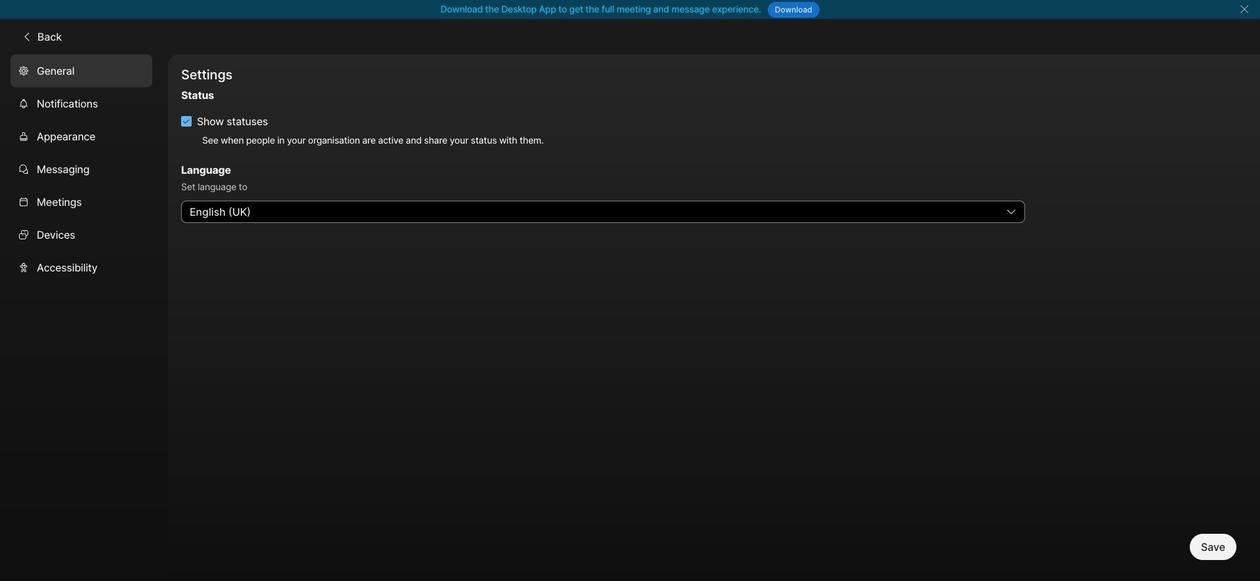 Task type: locate. For each thing, give the bounding box(es) containing it.
meetings tab
[[11, 185, 152, 218]]

settings navigation
[[0, 54, 168, 582]]

devices tab
[[11, 218, 152, 251]]



Task type: vqa. For each thing, say whether or not it's contained in the screenshot.
Accessibility tab on the top left of page
yes



Task type: describe. For each thing, give the bounding box(es) containing it.
accessibility tab
[[11, 251, 152, 284]]

notifications tab
[[11, 87, 152, 120]]

general tab
[[11, 54, 152, 87]]

cancel_16 image
[[1240, 4, 1250, 14]]

messaging tab
[[11, 153, 152, 185]]

appearance tab
[[11, 120, 152, 153]]



